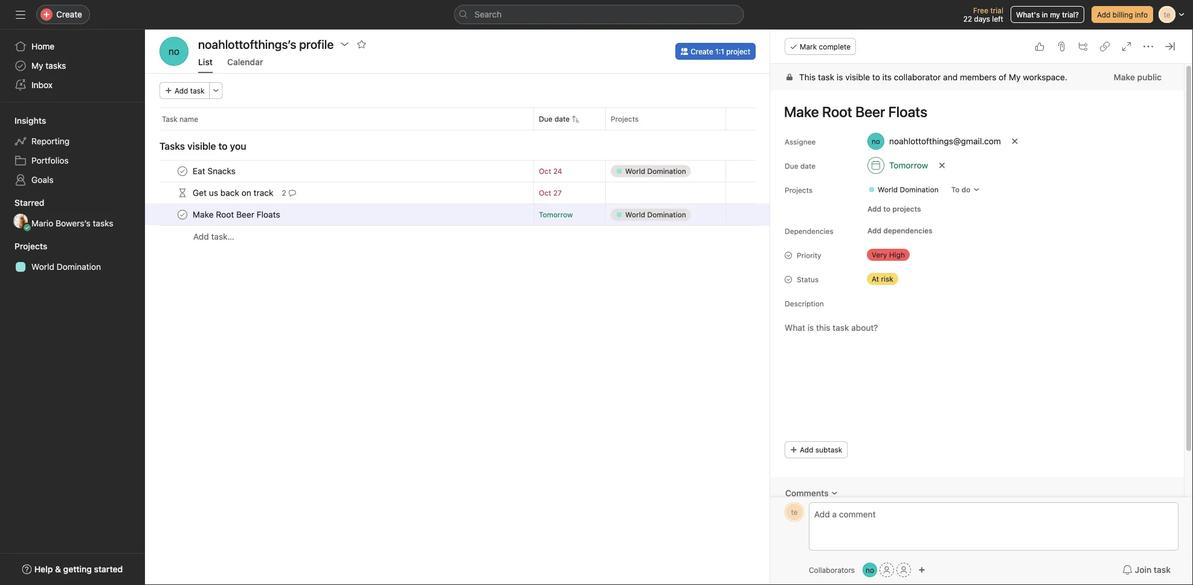 Task type: vqa. For each thing, say whether or not it's contained in the screenshot.
Join
yes



Task type: locate. For each thing, give the bounding box(es) containing it.
task left more actions icon
[[190, 86, 205, 95]]

0 vertical spatial create
[[56, 9, 82, 19]]

completed image down dependencies icon
[[175, 208, 190, 222]]

world domination link inside main content
[[864, 184, 944, 196]]

mb
[[15, 217, 26, 225]]

1 horizontal spatial domination
[[900, 186, 939, 194]]

1 horizontal spatial projects
[[611, 115, 639, 123]]

no
[[169, 46, 180, 57], [866, 566, 875, 575]]

1 vertical spatial projects
[[785, 186, 813, 195]]

list link
[[198, 57, 213, 73]]

add task button
[[160, 82, 210, 99]]

noahlottofthings@gmail.com
[[890, 136, 1002, 146]]

help & getting started
[[34, 565, 123, 575]]

0 vertical spatial completed checkbox
[[175, 164, 190, 179]]

free trial 22 days left
[[964, 6, 1004, 23]]

projects inside row
[[611, 115, 639, 123]]

0 vertical spatial due
[[539, 115, 553, 123]]

1 vertical spatial completed checkbox
[[175, 208, 190, 222]]

to
[[952, 186, 960, 194]]

starred
[[15, 198, 44, 208]]

show options image
[[340, 39, 350, 49]]

description
[[785, 300, 824, 308]]

oct left the 27
[[539, 189, 552, 197]]

tomorrow
[[890, 160, 929, 170], [539, 211, 573, 219]]

0 horizontal spatial domination
[[57, 262, 101, 272]]

create left the 1:1
[[691, 47, 714, 56]]

tasks
[[46, 61, 66, 71], [93, 219, 113, 229]]

tomorrow inside dropdown button
[[890, 160, 929, 170]]

0 horizontal spatial to
[[219, 141, 228, 152]]

2 oct from the top
[[539, 189, 552, 197]]

1 horizontal spatial world
[[878, 186, 898, 194]]

completed image inside eat snacks "cell"
[[175, 164, 190, 179]]

0 horizontal spatial tomorrow
[[539, 211, 573, 219]]

add task… tree grid
[[145, 160, 771, 248]]

priority
[[797, 251, 822, 260]]

linked projects for get us back on track cell
[[606, 182, 727, 204]]

starred button
[[0, 197, 44, 209]]

2 horizontal spatial projects
[[785, 186, 813, 195]]

Task Name text field
[[777, 98, 1170, 126]]

1 vertical spatial due date
[[785, 162, 816, 170]]

0 vertical spatial date
[[555, 115, 570, 123]]

to left its
[[873, 72, 881, 82]]

1 vertical spatial date
[[801, 162, 816, 170]]

clear due date image
[[939, 162, 946, 169]]

due date inside "make root beer floats" dialog
[[785, 162, 816, 170]]

is
[[837, 72, 844, 82]]

oct
[[539, 167, 552, 176], [539, 189, 552, 197]]

0 vertical spatial world
[[878, 186, 898, 194]]

oct 24
[[539, 167, 563, 176]]

2 vertical spatial to
[[884, 205, 891, 213]]

main content containing this task is visible to its collaborator and members of my workspace.
[[771, 64, 1185, 546]]

create inside popup button
[[56, 9, 82, 19]]

add for add task
[[175, 86, 188, 95]]

due
[[539, 115, 553, 123], [785, 162, 799, 170]]

0 vertical spatial projects
[[611, 115, 639, 123]]

full screen image
[[1123, 42, 1132, 51]]

0 vertical spatial oct
[[539, 167, 552, 176]]

completed image up dependencies icon
[[175, 164, 190, 179]]

create up home link
[[56, 9, 82, 19]]

task left is
[[819, 72, 835, 82]]

to
[[873, 72, 881, 82], [219, 141, 228, 152], [884, 205, 891, 213]]

tomorrow row
[[145, 204, 771, 226]]

world domination down mario bowers's tasks
[[31, 262, 101, 272]]

add up very at right top
[[868, 227, 882, 235]]

assignee
[[785, 138, 816, 146]]

0 vertical spatial no
[[169, 46, 180, 57]]

create inside button
[[691, 47, 714, 56]]

this
[[800, 72, 816, 82]]

domination up projects at the right top of page
[[900, 186, 939, 194]]

domination
[[900, 186, 939, 194], [57, 262, 101, 272]]

main content inside "make root beer floats" dialog
[[771, 64, 1185, 546]]

close details image
[[1166, 42, 1176, 51]]

visible up eat snacks text field
[[188, 141, 216, 152]]

0 horizontal spatial world domination
[[31, 262, 101, 272]]

world domination link
[[864, 184, 944, 196], [7, 258, 138, 277]]

workspace.
[[1024, 72, 1068, 82]]

0 horizontal spatial projects
[[15, 242, 47, 251]]

my
[[31, 61, 43, 71], [1010, 72, 1021, 82]]

projects
[[893, 205, 922, 213]]

no right collaborators
[[866, 566, 875, 575]]

1 horizontal spatial world domination
[[878, 186, 939, 194]]

status
[[797, 276, 819, 284]]

0 horizontal spatial tasks
[[46, 61, 66, 71]]

world domination link up projects at the right top of page
[[864, 184, 944, 196]]

goals
[[31, 175, 54, 185]]

add dependencies
[[868, 227, 933, 235]]

world domination link down mario bowers's tasks
[[7, 258, 138, 277]]

name
[[180, 115, 198, 123]]

tomorrow down the 27
[[539, 211, 573, 219]]

0 horizontal spatial world
[[31, 262, 54, 272]]

to left you in the left top of the page
[[219, 141, 228, 152]]

1 vertical spatial domination
[[57, 262, 101, 272]]

what's in my trial?
[[1017, 10, 1080, 19]]

help
[[34, 565, 53, 575]]

1 horizontal spatial visible
[[846, 72, 871, 82]]

search
[[475, 9, 502, 19]]

add for add subtask
[[800, 446, 814, 455]]

projects down mario
[[15, 242, 47, 251]]

attachments: add a file to this task, make root beer floats image
[[1057, 42, 1067, 51]]

0 vertical spatial tomorrow
[[890, 160, 929, 170]]

projects element
[[0, 236, 145, 279]]

date down 'assignee'
[[801, 162, 816, 170]]

world
[[878, 186, 898, 194], [31, 262, 54, 272]]

0 vertical spatial task
[[819, 72, 835, 82]]

domination inside main content
[[900, 186, 939, 194]]

very high button
[[863, 247, 935, 264]]

1 horizontal spatial due date
[[785, 162, 816, 170]]

completed image
[[175, 164, 190, 179], [175, 208, 190, 222]]

getting
[[63, 565, 92, 575]]

add left task…
[[193, 232, 209, 242]]

at
[[872, 275, 880, 284]]

1 vertical spatial task
[[190, 86, 205, 95]]

completed checkbox inside 'make root beer floats' cell
[[175, 208, 190, 222]]

world down projects dropdown button on the left
[[31, 262, 54, 272]]

tasks inside my tasks link
[[46, 61, 66, 71]]

completed checkbox for tomorrow
[[175, 208, 190, 222]]

1 horizontal spatial create
[[691, 47, 714, 56]]

tasks right bowers's
[[93, 219, 113, 229]]

te
[[792, 508, 798, 517]]

what's in my trial? button
[[1011, 6, 1085, 23]]

date inside main content
[[801, 162, 816, 170]]

1 vertical spatial visible
[[188, 141, 216, 152]]

projects up the dependencies in the top right of the page
[[785, 186, 813, 195]]

home
[[31, 41, 55, 51]]

0 horizontal spatial my
[[31, 61, 43, 71]]

oct left 24
[[539, 167, 552, 176]]

0 vertical spatial my
[[31, 61, 43, 71]]

1 horizontal spatial to
[[873, 72, 881, 82]]

copy task link image
[[1101, 42, 1110, 51]]

add to projects button
[[863, 201, 927, 218]]

add
[[1098, 10, 1111, 19], [175, 86, 188, 95], [868, 205, 882, 213], [868, 227, 882, 235], [193, 232, 209, 242], [800, 446, 814, 455]]

1 horizontal spatial due
[[785, 162, 799, 170]]

0 vertical spatial world domination
[[878, 186, 939, 194]]

1 oct from the top
[[539, 167, 552, 176]]

0 horizontal spatial world domination link
[[7, 258, 138, 277]]

free
[[974, 6, 989, 15]]

add up 'task name'
[[175, 86, 188, 95]]

completed checkbox up dependencies icon
[[175, 164, 190, 179]]

0 vertical spatial tasks
[[46, 61, 66, 71]]

task name
[[162, 115, 198, 123]]

to left projects at the right top of page
[[884, 205, 891, 213]]

1 vertical spatial world domination
[[31, 262, 101, 272]]

1 vertical spatial world domination link
[[7, 258, 138, 277]]

insights button
[[0, 115, 46, 127]]

task
[[162, 115, 178, 123]]

to inside button
[[884, 205, 891, 213]]

completed image inside 'make root beer floats' cell
[[175, 208, 190, 222]]

0 horizontal spatial create
[[56, 9, 82, 19]]

Completed checkbox
[[175, 164, 190, 179], [175, 208, 190, 222]]

due left ascending icon
[[539, 115, 553, 123]]

0 horizontal spatial visible
[[188, 141, 216, 152]]

started
[[94, 565, 123, 575]]

add task
[[175, 86, 205, 95]]

1 vertical spatial oct
[[539, 189, 552, 197]]

visible right is
[[846, 72, 871, 82]]

0 vertical spatial completed image
[[175, 164, 190, 179]]

0 vertical spatial world domination link
[[864, 184, 944, 196]]

my right of
[[1010, 72, 1021, 82]]

1 horizontal spatial tomorrow
[[890, 160, 929, 170]]

no left list
[[169, 46, 180, 57]]

my tasks link
[[7, 56, 138, 76]]

row containing task name
[[145, 108, 771, 130]]

join
[[1136, 566, 1152, 575]]

task for this
[[819, 72, 835, 82]]

0 vertical spatial domination
[[900, 186, 939, 194]]

no button
[[863, 563, 878, 578]]

2 vertical spatial projects
[[15, 242, 47, 251]]

1 vertical spatial no
[[866, 566, 875, 575]]

due date left ascending icon
[[539, 115, 570, 123]]

add for add billing info
[[1098, 10, 1111, 19]]

tasks down home
[[46, 61, 66, 71]]

add subtask
[[800, 446, 843, 455]]

1 vertical spatial world
[[31, 262, 54, 272]]

at risk
[[872, 275, 894, 284]]

tomorrow left clear due date "icon"
[[890, 160, 929, 170]]

add inside 'button'
[[193, 232, 209, 242]]

1 horizontal spatial my
[[1010, 72, 1021, 82]]

world inside "make root beer floats" dialog
[[878, 186, 898, 194]]

row containing 2
[[145, 182, 771, 204]]

tomorrow button
[[863, 155, 934, 177]]

main content
[[771, 64, 1185, 546]]

portfolios
[[31, 156, 69, 166]]

date
[[555, 115, 570, 123], [801, 162, 816, 170]]

0 horizontal spatial no
[[169, 46, 180, 57]]

0 horizontal spatial due
[[539, 115, 553, 123]]

more actions image
[[213, 87, 220, 94]]

0 horizontal spatial task
[[190, 86, 205, 95]]

projects right ascending icon
[[611, 115, 639, 123]]

world domination link inside projects element
[[7, 258, 138, 277]]

very high
[[872, 251, 906, 259]]

add for add dependencies
[[868, 227, 882, 235]]

world domination
[[878, 186, 939, 194], [31, 262, 101, 272]]

completed checkbox down dependencies icon
[[175, 208, 190, 222]]

trial?
[[1063, 10, 1080, 19]]

1 horizontal spatial no
[[866, 566, 875, 575]]

1 completed checkbox from the top
[[175, 164, 190, 179]]

my up inbox
[[31, 61, 43, 71]]

1 vertical spatial tasks
[[93, 219, 113, 229]]

task right the join
[[1155, 566, 1172, 575]]

24
[[554, 167, 563, 176]]

2 completed checkbox from the top
[[175, 208, 190, 222]]

Make Root Beer Floats text field
[[190, 209, 284, 221]]

world domination up projects at the right top of page
[[878, 186, 939, 194]]

dependencies image
[[178, 188, 187, 198]]

1 vertical spatial tomorrow
[[539, 211, 573, 219]]

create for create 1:1 project
[[691, 47, 714, 56]]

&
[[55, 565, 61, 575]]

2 completed image from the top
[[175, 208, 190, 222]]

oct inside oct 24 row
[[539, 167, 552, 176]]

completed checkbox inside eat snacks "cell"
[[175, 164, 190, 179]]

reporting
[[31, 136, 70, 146]]

1 horizontal spatial task
[[819, 72, 835, 82]]

date left ascending icon
[[555, 115, 570, 123]]

add left billing
[[1098, 10, 1111, 19]]

2 horizontal spatial to
[[884, 205, 891, 213]]

1 vertical spatial completed image
[[175, 208, 190, 222]]

0 vertical spatial due date
[[539, 115, 570, 123]]

1 horizontal spatial tasks
[[93, 219, 113, 229]]

create
[[56, 9, 82, 19], [691, 47, 714, 56]]

1 horizontal spatial world domination link
[[864, 184, 944, 196]]

goals link
[[7, 170, 138, 190]]

due date
[[539, 115, 570, 123], [785, 162, 816, 170]]

ascending image
[[573, 115, 580, 123]]

task for join
[[1155, 566, 1172, 575]]

2 horizontal spatial task
[[1155, 566, 1172, 575]]

1 vertical spatial create
[[691, 47, 714, 56]]

mario bowers's tasks
[[31, 219, 113, 229]]

world up add to projects button
[[878, 186, 898, 194]]

due down 'assignee'
[[785, 162, 799, 170]]

projects button
[[0, 241, 47, 253]]

1 vertical spatial due
[[785, 162, 799, 170]]

calendar link
[[227, 57, 263, 73]]

1 vertical spatial my
[[1010, 72, 1021, 82]]

row
[[145, 108, 771, 130], [160, 129, 756, 131], [145, 182, 771, 204]]

make root beer floats dialog
[[771, 30, 1194, 586]]

add inside button
[[868, 227, 882, 235]]

1 horizontal spatial date
[[801, 162, 816, 170]]

0 vertical spatial visible
[[846, 72, 871, 82]]

1 completed image from the top
[[175, 164, 190, 179]]

make root beer floats cell
[[145, 204, 534, 226]]

2 vertical spatial task
[[1155, 566, 1172, 575]]

0 vertical spatial to
[[873, 72, 881, 82]]

create 1:1 project button
[[676, 43, 756, 60]]

left
[[993, 15, 1004, 23]]

domination down bowers's
[[57, 262, 101, 272]]

add subtask image
[[1079, 42, 1089, 51]]

project
[[727, 47, 751, 56]]

search list box
[[454, 5, 744, 24]]

global element
[[0, 30, 145, 102]]

join task button
[[1116, 560, 1179, 582]]

my inside main content
[[1010, 72, 1021, 82]]

help & getting started button
[[14, 559, 131, 581]]

world inside projects element
[[31, 262, 54, 272]]

add left projects at the right top of page
[[868, 205, 882, 213]]

tasks inside 'starred' "element"
[[93, 219, 113, 229]]

add left subtask
[[800, 446, 814, 455]]

due date down 'assignee'
[[785, 162, 816, 170]]

visible inside main content
[[846, 72, 871, 82]]



Task type: describe. For each thing, give the bounding box(es) containing it.
eat snacks cell
[[145, 160, 534, 183]]

oct 27
[[539, 189, 562, 197]]

mark
[[800, 42, 817, 51]]

remove assignee image
[[1012, 138, 1019, 145]]

starred element
[[0, 192, 145, 236]]

complete
[[819, 42, 851, 51]]

task for add
[[190, 86, 205, 95]]

0 horizontal spatial date
[[555, 115, 570, 123]]

oct for oct 24
[[539, 167, 552, 176]]

add for add to projects
[[868, 205, 882, 213]]

comments button
[[778, 483, 847, 505]]

dependencies
[[884, 227, 933, 235]]

add task…
[[193, 232, 234, 242]]

join task
[[1136, 566, 1172, 575]]

27
[[554, 189, 562, 197]]

more actions for this task image
[[1144, 42, 1154, 51]]

tomorrow inside row
[[539, 211, 573, 219]]

trial
[[991, 6, 1004, 15]]

create 1:1 project
[[691, 47, 751, 56]]

my
[[1051, 10, 1061, 19]]

22
[[964, 15, 973, 23]]

list
[[198, 57, 213, 67]]

collaborators
[[809, 566, 855, 575]]

create for create
[[56, 9, 82, 19]]

of
[[999, 72, 1007, 82]]

make public
[[1114, 72, 1162, 82]]

no inside button
[[866, 566, 875, 575]]

te button
[[785, 503, 805, 522]]

members
[[961, 72, 997, 82]]

2
[[282, 189, 286, 197]]

projects inside dropdown button
[[15, 242, 47, 251]]

oct for oct 27
[[539, 189, 552, 197]]

collaborator
[[895, 72, 941, 82]]

at risk button
[[863, 271, 935, 288]]

add task… row
[[145, 225, 771, 248]]

completed image for oct 24
[[175, 164, 190, 179]]

add or remove collaborators image
[[919, 567, 926, 574]]

add subtask button
[[785, 442, 848, 459]]

Eat Snacks text field
[[190, 165, 239, 177]]

billing
[[1113, 10, 1134, 19]]

what's
[[1017, 10, 1041, 19]]

make public button
[[1107, 66, 1170, 88]]

0 horizontal spatial due date
[[539, 115, 570, 123]]

add to projects
[[868, 205, 922, 213]]

home link
[[7, 37, 138, 56]]

comments
[[786, 489, 829, 499]]

insights element
[[0, 110, 145, 192]]

high
[[890, 251, 906, 259]]

its
[[883, 72, 892, 82]]

do
[[962, 186, 971, 194]]

add billing info
[[1098, 10, 1149, 19]]

bowers's
[[56, 219, 91, 229]]

1 vertical spatial to
[[219, 141, 228, 152]]

my inside the global element
[[31, 61, 43, 71]]

calendar
[[227, 57, 263, 67]]

inbox link
[[7, 76, 138, 95]]

make
[[1114, 72, 1136, 82]]

0 likes. click to like this task image
[[1036, 42, 1045, 51]]

inbox
[[31, 80, 53, 90]]

due inside main content
[[785, 162, 799, 170]]

hide sidebar image
[[16, 10, 25, 19]]

world domination inside projects element
[[31, 262, 101, 272]]

risk
[[882, 275, 894, 284]]

oct 24 row
[[145, 160, 771, 183]]

days
[[975, 15, 991, 23]]

tasks visible to you
[[160, 141, 246, 152]]

public
[[1138, 72, 1162, 82]]

world domination inside main content
[[878, 186, 939, 194]]

1:1
[[716, 47, 725, 56]]

get us back on track cell
[[145, 182, 534, 204]]

add task… button
[[193, 230, 234, 244]]

create button
[[36, 5, 90, 24]]

completed image for tomorrow
[[175, 208, 190, 222]]

in
[[1043, 10, 1049, 19]]

to do button
[[946, 181, 986, 198]]

mark complete button
[[785, 38, 857, 55]]

subtask
[[816, 446, 843, 455]]

noahlottofthings's profile
[[198, 37, 334, 51]]

this task is visible to its collaborator and members of my workspace.
[[800, 72, 1068, 82]]

projects inside main content
[[785, 186, 813, 195]]

domination inside projects element
[[57, 262, 101, 272]]

portfolios link
[[7, 151, 138, 170]]

Get us back on track text field
[[190, 187, 277, 199]]

insights
[[15, 116, 46, 126]]

add dependencies button
[[863, 222, 939, 239]]

info
[[1136, 10, 1149, 19]]

and
[[944, 72, 958, 82]]

add to starred image
[[357, 39, 367, 49]]

completed checkbox for oct 24
[[175, 164, 190, 179]]

add billing info button
[[1092, 6, 1154, 23]]

search button
[[454, 5, 744, 24]]

noahlottofthings@gmail.com button
[[863, 131, 1007, 152]]

dependencies
[[785, 227, 834, 236]]

to do
[[952, 186, 971, 194]]

reporting link
[[7, 132, 138, 151]]

add for add task…
[[193, 232, 209, 242]]



